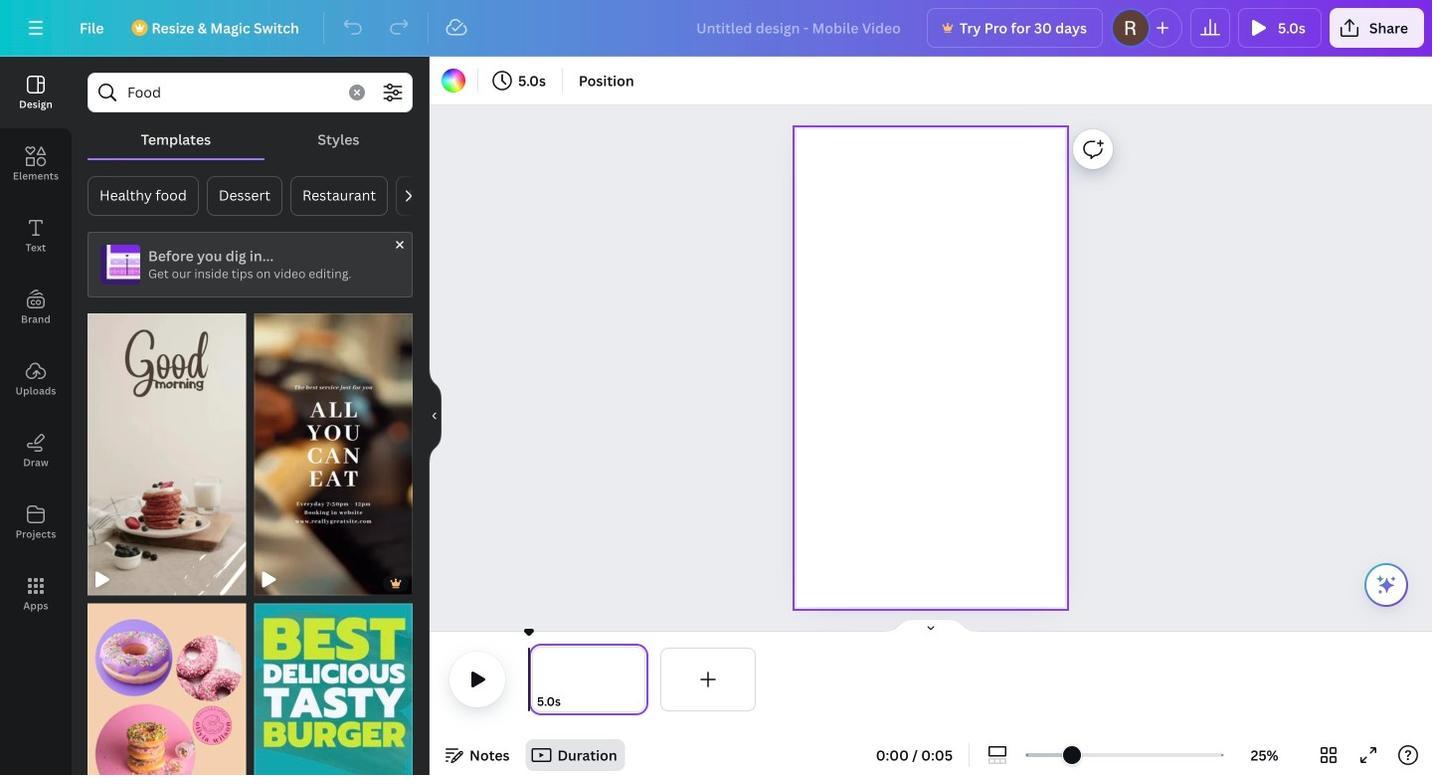 Task type: describe. For each thing, give the bounding box(es) containing it.
teal bold burger promotion mobile video group
[[254, 592, 413, 775]]

trimming, start edge slider
[[529, 648, 547, 711]]

trimming, end edge slider
[[631, 648, 649, 711]]

Page title text field
[[570, 692, 578, 711]]

orange creative brand bakery mobil video group
[[88, 592, 246, 775]]

hide image
[[429, 368, 442, 464]]

side panel tab list
[[0, 57, 72, 630]]

Search Mobile Video templates search field
[[127, 74, 337, 111]]



Task type: locate. For each thing, give the bounding box(es) containing it.
Zoom button
[[1233, 739, 1298, 771]]

quick actions image
[[1375, 573, 1399, 597]]

satay grill process all you can eat mobile video ad group
[[254, 302, 413, 596]]

#ffffff image
[[442, 69, 466, 93]]

beige brown white, minimalist aesthetic animated mobile video for instagram or pinterest group
[[88, 302, 246, 596]]

Design title text field
[[681, 8, 919, 48]]

hide pages image
[[884, 618, 979, 634]]

main menu bar
[[0, 0, 1433, 57]]



Task type: vqa. For each thing, say whether or not it's contained in the screenshot.
Trimming, end edge slider
yes



